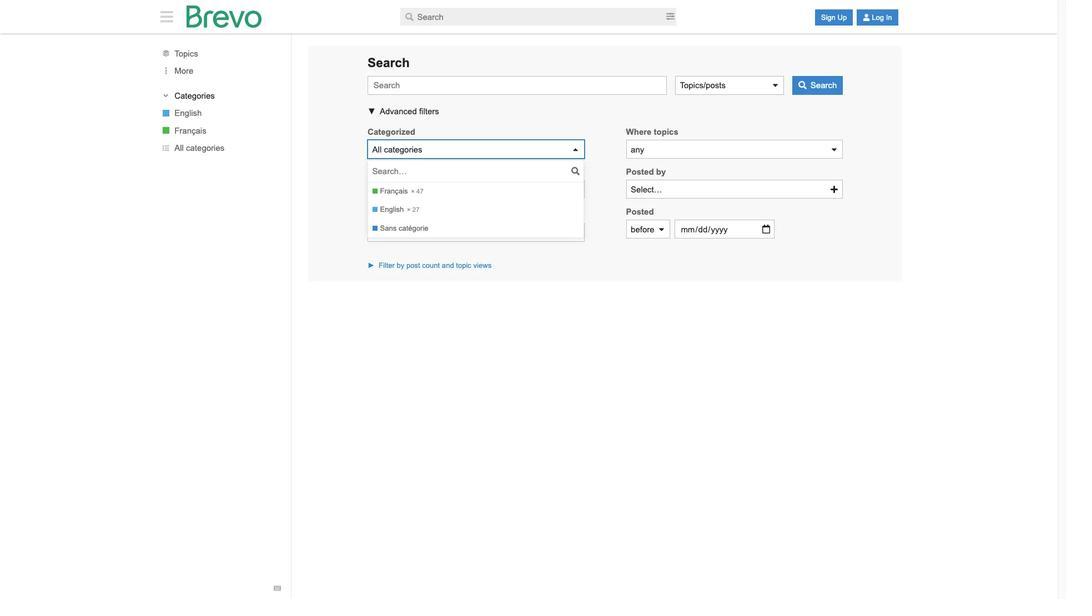 Task type: vqa. For each thing, say whether or not it's contained in the screenshot.
1st radio item from the top of the Search 'MAIN CONTENT'
yes



Task type: describe. For each thing, give the bounding box(es) containing it.
log in button
[[857, 9, 898, 26]]

search button
[[793, 76, 843, 95]]

only
[[368, 211, 385, 220]]

1 vertical spatial search image
[[571, 167, 580, 176]]

français link
[[150, 122, 291, 139]]

posted for posted by
[[626, 167, 654, 177]]

brevo community image
[[186, 6, 262, 28]]

date date field
[[674, 220, 774, 239]]

hide sidebar image
[[157, 9, 176, 24]]

user image
[[863, 14, 870, 21]]

open advanced search image
[[666, 12, 674, 21]]

categories inside search field
[[384, 145, 422, 154]]

log
[[872, 13, 884, 22]]

posted by
[[626, 167, 666, 177]]

keyboard shortcuts image
[[274, 585, 281, 593]]

2 radio item from the top
[[368, 201, 584, 219]]

count
[[422, 262, 440, 270]]

select… for tagged
[[372, 185, 404, 194]]

sign up
[[821, 13, 847, 22]]

enter search keyword text field
[[368, 76, 667, 95]]

before
[[631, 225, 654, 234]]

any for only
[[372, 228, 386, 237]]

post
[[406, 262, 420, 270]]

search inside button
[[811, 81, 837, 90]]

all categories link
[[150, 139, 291, 157]]

français
[[174, 126, 206, 135]]

region inside search "main content"
[[308, 281, 902, 298]]

sign up button
[[815, 9, 853, 26]]

by for filter
[[397, 262, 404, 270]]

up
[[838, 13, 847, 22]]

topics link
[[150, 45, 291, 62]]

topic
[[456, 262, 471, 270]]

filters
[[419, 106, 439, 116]]

more
[[174, 66, 193, 76]]

all categories inside all categories link
[[174, 143, 224, 153]]

filter
[[379, 262, 395, 270]]

views
[[473, 262, 491, 270]]

all inside search field
[[372, 145, 382, 154]]

search main content
[[150, 33, 908, 600]]



Task type: locate. For each thing, give the bounding box(es) containing it.
english
[[174, 108, 202, 118]]

any
[[631, 145, 644, 154], [372, 228, 386, 237]]

layer group image
[[163, 50, 169, 57]]

0 horizontal spatial by
[[397, 262, 404, 270]]

categories
[[174, 91, 215, 100]]

posted
[[626, 167, 654, 177], [626, 207, 654, 217]]

categories down français
[[186, 143, 224, 153]]

1 posted from the top
[[626, 167, 654, 177]]

search image inside button
[[798, 81, 807, 90]]

Search text field
[[401, 8, 664, 26]]

region
[[308, 281, 902, 298]]

1 vertical spatial search
[[811, 81, 837, 90]]

none search field containing search
[[308, 46, 902, 281]]

categories button
[[160, 90, 281, 101]]

angle down image
[[162, 92, 170, 99]]

categories down categorized
[[384, 145, 422, 154]]

1 horizontal spatial search image
[[798, 81, 807, 90]]

tagged
[[368, 167, 397, 177]]

search image
[[405, 13, 414, 21]]

by left post
[[397, 262, 404, 270]]

by
[[656, 167, 666, 177], [397, 262, 404, 270]]

any down only
[[372, 228, 386, 237]]

1 horizontal spatial select…
[[631, 185, 662, 194]]

0 vertical spatial search
[[368, 55, 410, 70]]

topics
[[654, 127, 678, 137]]

1 vertical spatial any
[[372, 228, 386, 237]]

any for where
[[631, 145, 644, 154]]

1 horizontal spatial any
[[631, 145, 644, 154]]

topics/posts…
[[411, 211, 463, 220]]

all right list icon
[[174, 143, 184, 153]]

1 horizontal spatial categories
[[384, 145, 422, 154]]

search image
[[798, 81, 807, 90], [571, 167, 580, 176]]

0 vertical spatial search image
[[798, 81, 807, 90]]

1 horizontal spatial all categories
[[372, 145, 422, 154]]

0 horizontal spatial categories
[[186, 143, 224, 153]]

all inside all categories link
[[174, 143, 184, 153]]

all
[[174, 143, 184, 153], [372, 145, 382, 154]]

all categories down français
[[174, 143, 224, 153]]

Search… search field
[[372, 163, 569, 180]]

where topics
[[626, 127, 678, 137]]

categories
[[186, 143, 224, 153], [384, 145, 422, 154]]

topics
[[174, 49, 198, 58]]

2 select… from the left
[[631, 185, 662, 194]]

return
[[387, 211, 409, 220]]

menu inside search field
[[368, 182, 584, 238]]

sign
[[821, 13, 836, 22]]

in
[[886, 13, 892, 22]]

radio item
[[368, 182, 584, 201], [368, 201, 584, 219], [368, 219, 584, 238]]

0 horizontal spatial select…
[[372, 185, 404, 194]]

search
[[368, 55, 410, 70], [811, 81, 837, 90]]

0 horizontal spatial all
[[174, 143, 184, 153]]

advanced
[[380, 106, 417, 116]]

categorized
[[368, 127, 415, 137]]

list image
[[163, 145, 169, 151]]

0 horizontal spatial any
[[372, 228, 386, 237]]

advanced filters
[[380, 106, 439, 116]]

0 vertical spatial any
[[631, 145, 644, 154]]

1 radio item from the top
[[368, 182, 584, 201]]

and
[[442, 262, 454, 270]]

None search field
[[308, 46, 902, 281]]

1 horizontal spatial by
[[656, 167, 666, 177]]

by for posted
[[656, 167, 666, 177]]

all categories inside search field
[[372, 145, 422, 154]]

0 vertical spatial posted
[[626, 167, 654, 177]]

1 horizontal spatial search
[[811, 81, 837, 90]]

2 posted from the top
[[626, 207, 654, 217]]

topics/posts
[[680, 81, 726, 90]]

more button
[[150, 62, 291, 80]]

by down topics
[[656, 167, 666, 177]]

select… down posted by
[[631, 185, 662, 194]]

only return topics/posts…
[[368, 211, 463, 220]]

filter by post count and topic views
[[379, 262, 491, 270]]

posted down where
[[626, 167, 654, 177]]

any down where
[[631, 145, 644, 154]]

select…
[[372, 185, 404, 194], [631, 185, 662, 194]]

0 horizontal spatial search
[[368, 55, 410, 70]]

english link
[[150, 104, 291, 122]]

where
[[626, 127, 652, 137]]

all down categorized
[[372, 145, 382, 154]]

all categories down categorized
[[372, 145, 422, 154]]

menu
[[368, 182, 584, 238]]

0 vertical spatial by
[[656, 167, 666, 177]]

0 horizontal spatial all categories
[[174, 143, 224, 153]]

1 select… from the left
[[372, 185, 404, 194]]

0 horizontal spatial search image
[[571, 167, 580, 176]]

select… for posted by
[[631, 185, 662, 194]]

all categories
[[174, 143, 224, 153], [372, 145, 422, 154]]

3 radio item from the top
[[368, 219, 584, 238]]

ellipsis v image
[[160, 67, 172, 74]]

select… down tagged
[[372, 185, 404, 194]]

log in
[[872, 13, 892, 22]]

1 horizontal spatial all
[[372, 145, 382, 154]]

1 vertical spatial by
[[397, 262, 404, 270]]

posted up before
[[626, 207, 654, 217]]

1 vertical spatial posted
[[626, 207, 654, 217]]

posted for posted
[[626, 207, 654, 217]]



